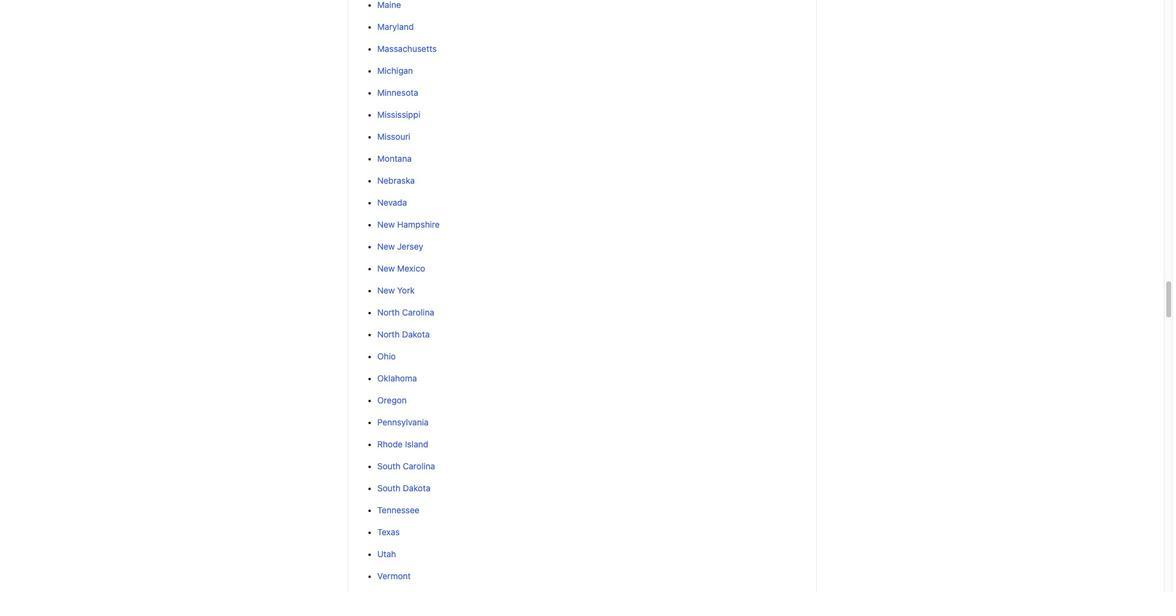 Task type: describe. For each thing, give the bounding box(es) containing it.
dakota for north dakota
[[402, 329, 430, 340]]

massachusetts
[[377, 43, 437, 54]]

oklahoma link
[[377, 373, 417, 384]]

maryland
[[377, 21, 414, 32]]

new hampshire link
[[377, 219, 440, 230]]

south carolina
[[377, 461, 435, 472]]

texas
[[377, 527, 400, 538]]

new for new mexico
[[377, 263, 395, 274]]

hampshire
[[397, 219, 440, 230]]

south for south carolina
[[377, 461, 400, 472]]

new hampshire
[[377, 219, 440, 230]]

mexico
[[397, 263, 425, 274]]

carolina for south carolina
[[403, 461, 435, 472]]

minnesota
[[377, 87, 418, 98]]

jersey
[[397, 241, 423, 252]]

texas link
[[377, 527, 400, 538]]

south for south dakota
[[377, 483, 400, 494]]

missouri link
[[377, 131, 410, 142]]

tennessee link
[[377, 505, 419, 516]]

new jersey
[[377, 241, 423, 252]]

south dakota
[[377, 483, 430, 494]]

vermont link
[[377, 571, 411, 582]]

ohio
[[377, 351, 396, 362]]

missouri
[[377, 131, 410, 142]]

south dakota link
[[377, 483, 430, 494]]

nebraska
[[377, 175, 415, 186]]

pennsylvania link
[[377, 417, 429, 428]]

mississippi link
[[377, 109, 420, 120]]

north carolina
[[377, 307, 434, 318]]



Task type: locate. For each thing, give the bounding box(es) containing it.
south up tennessee link
[[377, 483, 400, 494]]

dakota down south carolina link
[[403, 483, 430, 494]]

south
[[377, 461, 400, 472], [377, 483, 400, 494]]

new down nevada link in the left top of the page
[[377, 219, 395, 230]]

north up ohio link
[[377, 329, 400, 340]]

3 new from the top
[[377, 263, 395, 274]]

south carolina link
[[377, 461, 435, 472]]

michigan link
[[377, 65, 413, 76]]

new left york
[[377, 285, 395, 296]]

oklahoma
[[377, 373, 417, 384]]

1 vertical spatial north
[[377, 329, 400, 340]]

north dakota
[[377, 329, 430, 340]]

new mexico link
[[377, 263, 425, 274]]

2 south from the top
[[377, 483, 400, 494]]

dakota
[[402, 329, 430, 340], [403, 483, 430, 494]]

pennsylvania
[[377, 417, 429, 428]]

1 vertical spatial south
[[377, 483, 400, 494]]

nevada link
[[377, 197, 407, 208]]

4 new from the top
[[377, 285, 395, 296]]

north carolina link
[[377, 307, 434, 318]]

new jersey link
[[377, 241, 423, 252]]

2 north from the top
[[377, 329, 400, 340]]

massachusetts link
[[377, 43, 437, 54]]

1 vertical spatial dakota
[[403, 483, 430, 494]]

utah link
[[377, 549, 396, 560]]

0 vertical spatial carolina
[[402, 307, 434, 318]]

north dakota link
[[377, 329, 430, 340]]

1 north from the top
[[377, 307, 400, 318]]

carolina down island
[[403, 461, 435, 472]]

vermont
[[377, 571, 411, 582]]

new mexico
[[377, 263, 425, 274]]

0 vertical spatial north
[[377, 307, 400, 318]]

nevada
[[377, 197, 407, 208]]

1 south from the top
[[377, 461, 400, 472]]

south down rhode
[[377, 461, 400, 472]]

dakota down north carolina link
[[402, 329, 430, 340]]

carolina down york
[[402, 307, 434, 318]]

north for north dakota
[[377, 329, 400, 340]]

north
[[377, 307, 400, 318], [377, 329, 400, 340]]

rhode
[[377, 439, 403, 450]]

michigan
[[377, 65, 413, 76]]

york
[[397, 285, 415, 296]]

minnesota link
[[377, 87, 418, 98]]

montana
[[377, 153, 412, 164]]

carolina for north carolina
[[402, 307, 434, 318]]

rhode island
[[377, 439, 428, 450]]

oregon link
[[377, 395, 407, 406]]

0 vertical spatial dakota
[[402, 329, 430, 340]]

north down new york
[[377, 307, 400, 318]]

mississippi
[[377, 109, 420, 120]]

island
[[405, 439, 428, 450]]

montana link
[[377, 153, 412, 164]]

new left jersey
[[377, 241, 395, 252]]

1 new from the top
[[377, 219, 395, 230]]

new up new york
[[377, 263, 395, 274]]

new york
[[377, 285, 415, 296]]

2 new from the top
[[377, 241, 395, 252]]

new for new hampshire
[[377, 219, 395, 230]]

oregon
[[377, 395, 407, 406]]

1 vertical spatial carolina
[[403, 461, 435, 472]]

carolina
[[402, 307, 434, 318], [403, 461, 435, 472]]

tennessee
[[377, 505, 419, 516]]

nebraska link
[[377, 175, 415, 186]]

rhode island link
[[377, 439, 428, 450]]

maryland link
[[377, 21, 414, 32]]

new
[[377, 219, 395, 230], [377, 241, 395, 252], [377, 263, 395, 274], [377, 285, 395, 296]]

ohio link
[[377, 351, 396, 362]]

new for new york
[[377, 285, 395, 296]]

new york link
[[377, 285, 415, 296]]

0 vertical spatial south
[[377, 461, 400, 472]]

new for new jersey
[[377, 241, 395, 252]]

utah
[[377, 549, 396, 560]]

north for north carolina
[[377, 307, 400, 318]]

dakota for south dakota
[[403, 483, 430, 494]]



Task type: vqa. For each thing, say whether or not it's contained in the screenshot.
the South Dakota link
yes



